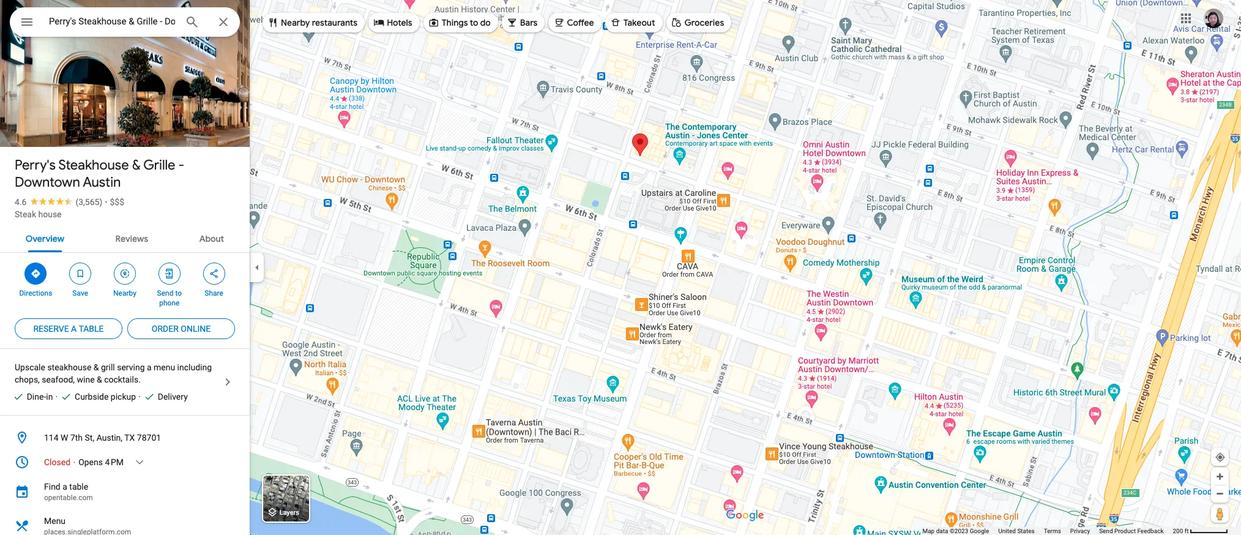 Task type: locate. For each thing, give the bounding box(es) containing it.
none field inside perry's steakhouse & grille - downtown austin field
[[49, 14, 175, 29]]

menu
[[44, 516, 66, 526]]

perry's steakhouse & grille - downtown austin
[[15, 157, 184, 191]]

save
[[72, 289, 88, 298]]

tab list containing overview
[[0, 223, 250, 252]]

overview button
[[16, 223, 74, 252]]

price: expensive element
[[110, 197, 124, 207]]

· right pickup
[[138, 392, 141, 402]]

show your location image
[[1215, 452, 1226, 463]]

$$$
[[110, 197, 124, 207]]

1 horizontal spatial to
[[470, 17, 478, 28]]

& right wine
[[97, 375, 102, 384]]

(3,565)
[[76, 197, 102, 207]]

200 ft button
[[1173, 528, 1229, 534]]

· right in
[[55, 392, 58, 402]]

offers curbside pickup group
[[55, 391, 136, 403]]

privacy button
[[1071, 527, 1090, 535]]

reviews
[[115, 233, 148, 244]]

opentable.com
[[44, 493, 93, 502]]

data
[[936, 528, 949, 534]]

nearby
[[281, 17, 310, 28], [113, 289, 136, 298]]

terms button
[[1044, 527, 1061, 535]]

4.6 stars image
[[27, 197, 76, 205]]

takeout
[[624, 17, 655, 28]]

& left grille
[[132, 157, 141, 174]]

menu
[[154, 362, 175, 372]]

tab list inside google maps element
[[0, 223, 250, 252]]

table inside find a table opentable.com
[[69, 482, 88, 492]]

nearby right  on the top left of page
[[281, 17, 310, 28]]

-
[[178, 157, 184, 174]]

4.6
[[15, 197, 27, 207]]

a right reserve
[[71, 324, 77, 334]]

do
[[480, 17, 491, 28]]

1 vertical spatial to
[[175, 289, 182, 298]]

dine-in
[[27, 392, 53, 402]]

hours image
[[15, 455, 29, 470]]

&
[[132, 157, 141, 174], [94, 362, 99, 372], [97, 375, 102, 384]]

steak house
[[15, 209, 62, 219]]

zoom out image
[[1216, 489, 1225, 498]]

about button
[[190, 223, 234, 252]]

 search field
[[10, 7, 240, 39]]

table
[[79, 324, 104, 334], [69, 482, 88, 492]]

steakhouse
[[47, 362, 91, 372]]

reserve a table link
[[15, 314, 122, 343]]

restaurants
[[312, 17, 358, 28]]

menu link
[[0, 509, 250, 535]]

curbside pickup
[[75, 392, 136, 402]]

0 horizontal spatial to
[[175, 289, 182, 298]]

2 vertical spatial a
[[63, 482, 67, 492]]

table down save
[[79, 324, 104, 334]]

0 vertical spatial to
[[470, 17, 478, 28]]

upscale
[[15, 362, 45, 372]]

200
[[1173, 528, 1184, 534]]

to up phone
[[175, 289, 182, 298]]

send left product
[[1100, 528, 1113, 534]]

0 vertical spatial a
[[71, 324, 77, 334]]

send inside button
[[1100, 528, 1113, 534]]

find
[[44, 482, 60, 492]]

grille
[[143, 157, 175, 174]]

downtown
[[15, 174, 80, 191]]

0 vertical spatial nearby
[[281, 17, 310, 28]]

1 vertical spatial nearby
[[113, 289, 136, 298]]

a for reserve a table
[[71, 324, 77, 334]]

cocktails.
[[104, 375, 141, 384]]

to left do
[[470, 17, 478, 28]]

2 horizontal spatial a
[[147, 362, 152, 372]]

None field
[[49, 14, 175, 29]]

2 horizontal spatial ·
[[138, 392, 141, 402]]

actions for perry's steakhouse & grille - downtown austin region
[[0, 253, 250, 314]]

google account: michele murakami  
(michele.murakami@adept.ai) image
[[1204, 8, 1224, 28]]

to inside  things to do
[[470, 17, 478, 28]]


[[554, 16, 565, 29]]

google maps element
[[0, 0, 1241, 535]]

& left grill
[[94, 362, 99, 372]]

united states
[[999, 528, 1035, 534]]

feedback
[[1138, 528, 1164, 534]]

collapse side panel image
[[250, 261, 264, 274]]

1 horizontal spatial a
[[71, 324, 77, 334]]

a up opentable.com
[[63, 482, 67, 492]]

send inside send to phone
[[157, 289, 174, 298]]

tx
[[124, 433, 135, 443]]

nearby inside actions for perry's steakhouse & grille - downtown austin region
[[113, 289, 136, 298]]

1 vertical spatial a
[[147, 362, 152, 372]]

a inside find a table opentable.com
[[63, 482, 67, 492]]

bars
[[520, 17, 538, 28]]

send for send to phone
[[157, 289, 174, 298]]

send for send product feedback
[[1100, 528, 1113, 534]]

footer inside google maps element
[[923, 527, 1173, 535]]

1 vertical spatial &
[[94, 362, 99, 372]]

table up opentable.com
[[69, 482, 88, 492]]

online
[[181, 324, 211, 334]]

find a table opentable.com
[[44, 482, 93, 502]]

tab list
[[0, 223, 250, 252]]

google
[[970, 528, 989, 534]]


[[164, 267, 175, 280]]

a inside upscale steakhouse & grill serving a menu including chops, seafood, wine & cocktails.
[[147, 362, 152, 372]]

0 vertical spatial send
[[157, 289, 174, 298]]

1 vertical spatial table
[[69, 482, 88, 492]]

· inside offers curbside pickup group
[[55, 392, 58, 402]]

perry's
[[15, 157, 56, 174]]

table for reserve a table
[[79, 324, 104, 334]]

1 horizontal spatial send
[[1100, 528, 1113, 534]]

show street view coverage image
[[1211, 504, 1229, 523]]

1 vertical spatial send
[[1100, 528, 1113, 534]]

0 vertical spatial &
[[132, 157, 141, 174]]

photo of perry's steakhouse & grille - downtown austin image
[[0, 0, 250, 225]]

1 horizontal spatial nearby
[[281, 17, 310, 28]]

0 horizontal spatial ·
[[55, 392, 58, 402]]

200 ft
[[1173, 528, 1189, 534]]

send
[[157, 289, 174, 298], [1100, 528, 1113, 534]]

reserve
[[33, 324, 69, 334]]

footer
[[923, 527, 1173, 535]]

states
[[1018, 528, 1035, 534]]


[[30, 267, 41, 280]]

· left $$$
[[105, 197, 107, 207]]

 bars
[[507, 16, 538, 29]]

0 horizontal spatial a
[[63, 482, 67, 492]]

information for perry's steakhouse & grille - downtown austin region
[[0, 425, 250, 535]]

overview
[[26, 233, 64, 244]]

order online
[[152, 324, 211, 334]]

a
[[71, 324, 77, 334], [147, 362, 152, 372], [63, 482, 67, 492]]

united
[[999, 528, 1016, 534]]


[[428, 16, 439, 29]]

chops,
[[15, 375, 40, 384]]

0 horizontal spatial nearby
[[113, 289, 136, 298]]

send up phone
[[157, 289, 174, 298]]

3,166 photos
[[31, 121, 88, 133]]

4 pm
[[105, 457, 124, 467]]

0 horizontal spatial send
[[157, 289, 174, 298]]

1 horizontal spatial ·
[[105, 197, 107, 207]]

closed
[[44, 457, 70, 467]]

steak
[[15, 209, 36, 219]]

& inside perry's steakhouse & grille - downtown austin
[[132, 157, 141, 174]]

map
[[923, 528, 935, 534]]

2 vertical spatial &
[[97, 375, 102, 384]]

show open hours for the week image
[[134, 457, 145, 468]]

0 vertical spatial table
[[79, 324, 104, 334]]

a left menu
[[147, 362, 152, 372]]

footer containing map data ©2023 google
[[923, 527, 1173, 535]]

Perry's Steakhouse & Grille - Downtown Austin field
[[10, 7, 240, 37]]

nearby down 
[[113, 289, 136, 298]]

photos
[[58, 121, 88, 133]]

curbside
[[75, 392, 109, 402]]



Task type: vqa. For each thing, say whether or not it's contained in the screenshot.


Task type: describe. For each thing, give the bounding box(es) containing it.
w
[[61, 433, 68, 443]]

table for find a table opentable.com
[[69, 482, 88, 492]]


[[374, 16, 385, 29]]

nearby inside  nearby restaurants
[[281, 17, 310, 28]]

opens
[[78, 457, 103, 467]]

things
[[442, 17, 468, 28]]

zoom in image
[[1216, 472, 1225, 481]]

serves dine-in group
[[7, 391, 53, 403]]

austin
[[83, 174, 121, 191]]

including
[[177, 362, 212, 372]]

grill
[[101, 362, 115, 372]]

delivery
[[158, 392, 188, 402]]

united states button
[[999, 527, 1035, 535]]

order online link
[[127, 314, 235, 343]]

house
[[38, 209, 62, 219]]

3,565 reviews element
[[76, 197, 102, 207]]

114
[[44, 433, 59, 443]]

share
[[205, 289, 223, 298]]

dine-
[[27, 392, 46, 402]]

· $$$
[[105, 197, 124, 207]]

austin,
[[97, 433, 122, 443]]

offers delivery group
[[138, 391, 188, 403]]

send to phone
[[157, 289, 182, 307]]

phone
[[159, 299, 180, 307]]

st,
[[85, 433, 94, 443]]

reviews button
[[106, 223, 158, 252]]

steakhouse
[[58, 157, 129, 174]]

to inside send to phone
[[175, 289, 182, 298]]

closed ⋅ opens 4 pm
[[44, 457, 124, 467]]

pickup
[[111, 392, 136, 402]]

reserve a table
[[33, 324, 104, 334]]

 coffee
[[554, 16, 594, 29]]

upscale steakhouse & grill serving a menu including chops, seafood, wine & cocktails.
[[15, 362, 212, 384]]

perry's steakhouse & grille - downtown austin main content
[[0, 0, 250, 535]]

product
[[1115, 528, 1136, 534]]

 things to do
[[428, 16, 491, 29]]

hotels
[[387, 17, 412, 28]]

send product feedback
[[1100, 528, 1164, 534]]

114 w 7th st, austin, tx 78701
[[44, 433, 161, 443]]


[[20, 13, 34, 31]]

terms
[[1044, 528, 1061, 534]]

114 w 7th st, austin, tx 78701 button
[[0, 425, 250, 450]]

· inside offers delivery group
[[138, 392, 141, 402]]

 hotels
[[374, 16, 412, 29]]

& for grille
[[132, 157, 141, 174]]

map data ©2023 google
[[923, 528, 989, 534]]


[[671, 16, 682, 29]]

3,166
[[31, 121, 55, 133]]


[[75, 267, 86, 280]]

send product feedback button
[[1100, 527, 1164, 535]]

ft
[[1185, 528, 1189, 534]]

groceries
[[685, 17, 724, 28]]


[[208, 267, 220, 280]]

7th
[[70, 433, 83, 443]]

 groceries
[[671, 16, 724, 29]]

©2023
[[950, 528, 969, 534]]

steak house button
[[15, 208, 62, 220]]


[[268, 16, 279, 29]]

3,166 photos button
[[9, 116, 93, 138]]

78701
[[137, 433, 161, 443]]

 nearby restaurants
[[268, 16, 358, 29]]

coffee
[[567, 17, 594, 28]]

a for find a table opentable.com
[[63, 482, 67, 492]]

⋅
[[73, 457, 76, 467]]

in
[[46, 392, 53, 402]]

wine
[[77, 375, 95, 384]]


[[507, 16, 518, 29]]

layers
[[280, 509, 299, 517]]

& for grill
[[94, 362, 99, 372]]

seafood,
[[42, 375, 75, 384]]

 button
[[10, 7, 44, 39]]



